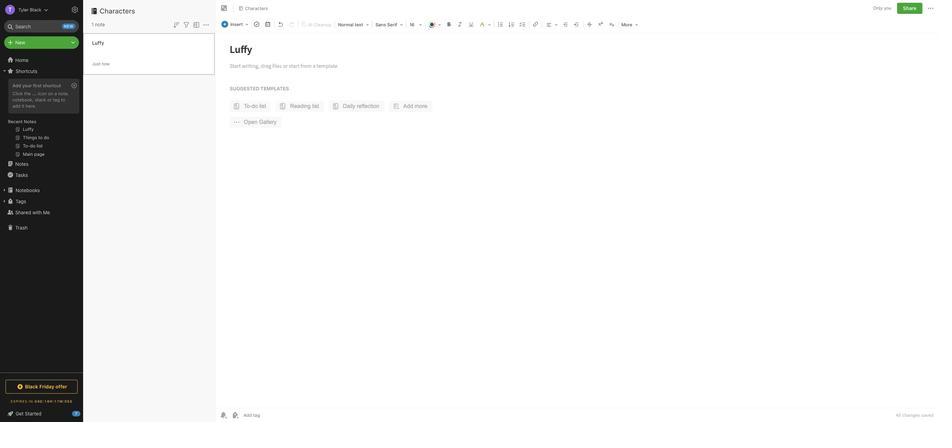 Task type: describe. For each thing, give the bounding box(es) containing it.
outdent image
[[572, 19, 582, 29]]

tags
[[16, 198, 26, 204]]

Highlight field
[[477, 19, 493, 29]]

offer
[[55, 384, 67, 390]]

with
[[32, 209, 42, 215]]

share button
[[897, 3, 923, 14]]

home link
[[0, 54, 83, 65]]

me
[[43, 209, 50, 215]]

in
[[29, 400, 33, 404]]

sans serif
[[376, 22, 397, 27]]

normal
[[338, 22, 354, 27]]

your
[[22, 83, 32, 88]]

text
[[355, 22, 363, 27]]

icon on a note, notebook, stack or tag to add it here.
[[12, 91, 69, 109]]

changes
[[902, 413, 920, 418]]

expand note image
[[220, 4, 228, 12]]

characters button
[[236, 3, 270, 13]]

add
[[12, 103, 20, 109]]

recent notes
[[8, 119, 36, 124]]

new
[[15, 40, 25, 45]]

calendar event image
[[263, 19, 273, 29]]

tag
[[53, 97, 60, 103]]

add your first shortcut
[[12, 83, 61, 88]]

Add filters field
[[182, 20, 191, 29]]

black inside "tyler black" field
[[30, 7, 41, 12]]

0 horizontal spatial more actions field
[[202, 20, 210, 29]]

1 vertical spatial notes
[[15, 161, 28, 167]]

Search text field
[[9, 20, 74, 33]]

share
[[903, 5, 917, 11]]

add a reminder image
[[219, 411, 228, 420]]

only
[[873, 5, 883, 11]]

1 note
[[91, 21, 105, 27]]

black inside black friday offer "popup button"
[[25, 384, 38, 390]]

note window element
[[215, 0, 939, 422]]

more actions image for more actions field to the right
[[927, 4, 935, 12]]

indent image
[[561, 19, 571, 29]]

the
[[24, 91, 31, 96]]

underline image
[[466, 19, 476, 29]]

only you
[[873, 5, 892, 11]]

Alignment field
[[543, 19, 560, 29]]

now
[[102, 61, 110, 66]]

strikethrough image
[[585, 19, 595, 29]]

Note Editor text field
[[215, 33, 939, 408]]

here.
[[26, 103, 36, 109]]

Font family field
[[373, 19, 405, 29]]

black friday offer
[[25, 384, 67, 390]]

click to collapse image
[[81, 410, 86, 418]]

add tag image
[[231, 411, 239, 420]]

7
[[75, 412, 77, 416]]

just
[[92, 61, 101, 66]]

trash
[[15, 225, 28, 231]]

1
[[91, 21, 94, 27]]

note list element
[[83, 0, 215, 422]]

tasks button
[[0, 169, 83, 181]]

notebooks link
[[0, 185, 83, 196]]

subscript image
[[607, 19, 617, 29]]

04d:14h:17m:05s
[[34, 400, 72, 404]]

get
[[16, 411, 24, 417]]

insert link image
[[531, 19, 541, 29]]

Help and Learning task checklist field
[[0, 409, 83, 420]]

started
[[25, 411, 41, 417]]

1 horizontal spatial more actions field
[[927, 3, 935, 14]]

tasks
[[15, 172, 28, 178]]

more actions image for the leftmost more actions field
[[202, 21, 210, 29]]

notebook,
[[12, 97, 34, 103]]

expand notebooks image
[[2, 187, 7, 193]]

notebooks
[[16, 187, 40, 193]]

new
[[64, 24, 73, 28]]

luffy
[[92, 40, 104, 46]]

trash link
[[0, 222, 83, 233]]

Insert field
[[220, 19, 251, 29]]



Task type: locate. For each thing, give the bounding box(es) containing it.
Account field
[[0, 3, 48, 17]]

notes right 'recent'
[[24, 119, 36, 124]]

0 vertical spatial black
[[30, 7, 41, 12]]

shortcuts
[[16, 68, 37, 74]]

all changes saved
[[896, 413, 934, 418]]

it
[[22, 103, 24, 109]]

stack
[[35, 97, 46, 103]]

1 vertical spatial more actions field
[[202, 20, 210, 29]]

new button
[[4, 36, 79, 49]]

more actions field right share button
[[927, 3, 935, 14]]

group
[[0, 77, 83, 161]]

friday
[[39, 384, 54, 390]]

notes link
[[0, 158, 83, 169]]

get started
[[16, 411, 41, 417]]

italic image
[[455, 19, 465, 29]]

shortcuts button
[[0, 65, 83, 77]]

notes up tasks
[[15, 161, 28, 167]]

a
[[54, 91, 57, 96]]

characters inside note list element
[[100, 7, 135, 15]]

Add tag field
[[243, 412, 295, 419]]

all
[[896, 413, 901, 418]]

normal text
[[338, 22, 363, 27]]

bold image
[[444, 19, 454, 29]]

undo image
[[276, 19, 286, 29]]

add
[[12, 83, 21, 88]]

characters
[[245, 5, 268, 11], [100, 7, 135, 15]]

superscript image
[[596, 19, 606, 29]]

checklist image
[[518, 19, 528, 29]]

more actions image right view options field
[[202, 21, 210, 29]]

just now
[[92, 61, 110, 66]]

0 vertical spatial more actions field
[[927, 3, 935, 14]]

tyler black
[[18, 7, 41, 12]]

note
[[95, 21, 105, 27]]

icon
[[38, 91, 47, 96]]

expand tags image
[[2, 199, 7, 204]]

1 vertical spatial black
[[25, 384, 38, 390]]

0 vertical spatial notes
[[24, 119, 36, 124]]

View options field
[[191, 20, 201, 29]]

sans
[[376, 22, 386, 27]]

characters up note
[[100, 7, 135, 15]]

...
[[32, 91, 37, 96]]

expires in 04d:14h:17m:05s
[[11, 400, 72, 404]]

tags button
[[0, 196, 83, 207]]

on
[[48, 91, 53, 96]]

1 horizontal spatial characters
[[245, 5, 268, 11]]

0 horizontal spatial characters
[[100, 7, 135, 15]]

group inside 'tree'
[[0, 77, 83, 161]]

tree containing home
[[0, 54, 83, 372]]

first
[[33, 83, 42, 88]]

characters inside button
[[245, 5, 268, 11]]

numbered list image
[[507, 19, 517, 29]]

0 horizontal spatial more actions image
[[202, 21, 210, 29]]

notes inside group
[[24, 119, 36, 124]]

more actions image
[[927, 4, 935, 12], [202, 21, 210, 29]]

insert
[[230, 21, 243, 27]]

Heading level field
[[336, 19, 371, 29]]

shared
[[15, 209, 31, 215]]

new search field
[[9, 20, 76, 33]]

shared with me link
[[0, 207, 83, 218]]

More actions field
[[927, 3, 935, 14], [202, 20, 210, 29]]

shared with me
[[15, 209, 50, 215]]

bulleted list image
[[496, 19, 506, 29]]

recent
[[8, 119, 23, 124]]

shortcut
[[43, 83, 61, 88]]

click
[[12, 91, 23, 96]]

task image
[[252, 19, 262, 29]]

click the ...
[[12, 91, 37, 96]]

expires
[[11, 400, 27, 404]]

settings image
[[71, 6, 79, 14]]

more actions image right share button
[[927, 4, 935, 12]]

Font size field
[[407, 19, 424, 29]]

tree
[[0, 54, 83, 372]]

Font color field
[[426, 19, 444, 29]]

black
[[30, 7, 41, 12], [25, 384, 38, 390]]

saved
[[922, 413, 934, 418]]

black right tyler at the left top of page
[[30, 7, 41, 12]]

more
[[622, 22, 633, 27]]

notes
[[24, 119, 36, 124], [15, 161, 28, 167]]

tyler
[[18, 7, 29, 12]]

to
[[61, 97, 65, 103]]

add filters image
[[182, 21, 191, 29]]

More field
[[619, 19, 641, 29]]

characters up "task" image
[[245, 5, 268, 11]]

black friday offer button
[[6, 380, 78, 394]]

serif
[[387, 22, 397, 27]]

black up in
[[25, 384, 38, 390]]

or
[[47, 97, 52, 103]]

1 vertical spatial more actions image
[[202, 21, 210, 29]]

home
[[15, 57, 29, 63]]

0 vertical spatial more actions image
[[927, 4, 935, 12]]

16
[[410, 22, 415, 27]]

1 horizontal spatial more actions image
[[927, 4, 935, 12]]

more actions field right view options field
[[202, 20, 210, 29]]

Sort options field
[[172, 20, 181, 29]]

you
[[884, 5, 892, 11]]

group containing add your first shortcut
[[0, 77, 83, 161]]

note,
[[58, 91, 69, 96]]



Task type: vqa. For each thing, say whether or not it's contained in the screenshot.
highlight field
yes



